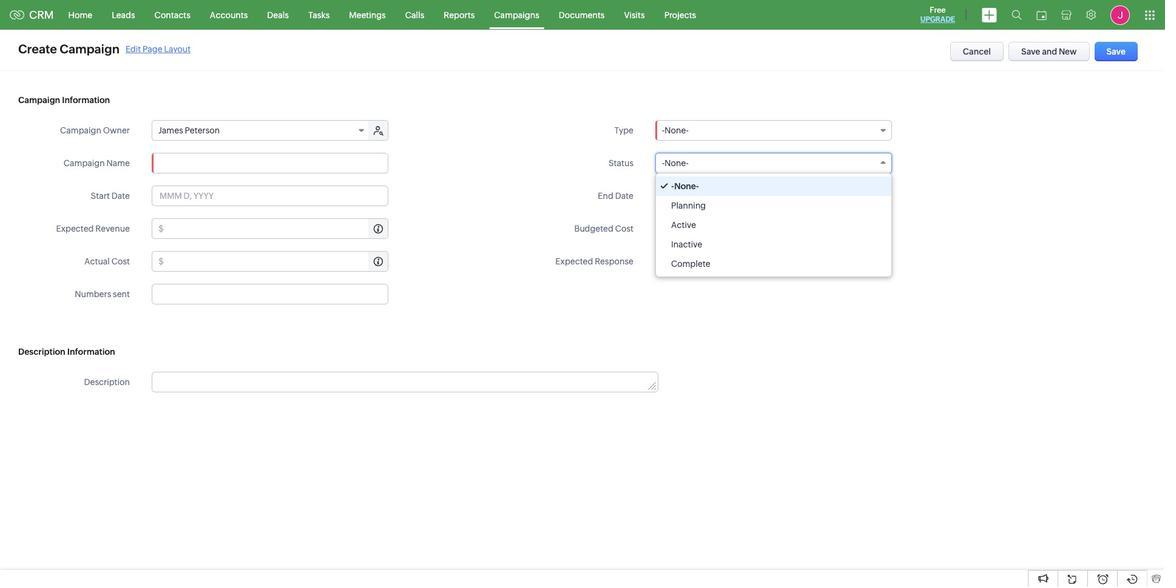 Task type: vqa. For each thing, say whether or not it's contained in the screenshot.
DAY
no



Task type: describe. For each thing, give the bounding box(es) containing it.
meetings link
[[340, 0, 396, 29]]

-none- option
[[656, 177, 892, 196]]

actual
[[84, 257, 110, 267]]

planning option
[[656, 196, 892, 216]]

deals link
[[258, 0, 299, 29]]

planning
[[671, 201, 706, 211]]

none- for type
[[665, 126, 689, 135]]

visits link
[[615, 0, 655, 29]]

accounts
[[210, 10, 248, 20]]

expected revenue
[[56, 224, 130, 234]]

- for type
[[662, 126, 665, 135]]

create campaign edit page layout
[[18, 42, 191, 56]]

inactive
[[671, 240, 703, 250]]

campaign down home
[[60, 42, 120, 56]]

calls
[[405, 10, 425, 20]]

information for description information
[[67, 347, 115, 357]]

layout
[[164, 44, 191, 54]]

date for end date
[[615, 191, 634, 201]]

contacts
[[155, 10, 191, 20]]

type
[[615, 126, 634, 135]]

documents
[[559, 10, 605, 20]]

active option
[[656, 216, 892, 235]]

budgeted cost
[[575, 224, 634, 234]]

home
[[68, 10, 92, 20]]

leads link
[[102, 0, 145, 29]]

list box containing -none-
[[656, 174, 892, 277]]

start date
[[91, 191, 130, 201]]

search element
[[1005, 0, 1030, 30]]

create menu image
[[982, 8, 997, 22]]

MMM D, YYYY text field
[[656, 186, 892, 206]]

MMM D, YYYY text field
[[152, 186, 389, 206]]

cancel button
[[951, 42, 1004, 61]]

campaigns link
[[485, 0, 549, 29]]

date for start date
[[111, 191, 130, 201]]

reports
[[444, 10, 475, 20]]

name
[[107, 158, 130, 168]]

peterson
[[185, 126, 220, 135]]

edit
[[126, 44, 141, 54]]

and
[[1042, 47, 1058, 56]]

profile element
[[1104, 0, 1138, 29]]

calendar image
[[1037, 10, 1047, 20]]

create
[[18, 42, 57, 56]]

owner
[[103, 126, 130, 135]]

-none- for type
[[662, 126, 689, 135]]

crm link
[[10, 8, 54, 21]]

-none- for status
[[662, 158, 689, 168]]

numbers sent
[[75, 290, 130, 299]]

campaign owner
[[60, 126, 130, 135]]

calls link
[[396, 0, 434, 29]]

complete option
[[656, 254, 892, 274]]

visits
[[624, 10, 645, 20]]

expected response
[[556, 257, 634, 267]]

campaign information
[[18, 95, 110, 105]]

numbers
[[75, 290, 111, 299]]

description for description information
[[18, 347, 65, 357]]

description for description
[[84, 378, 130, 387]]

$ for cost
[[158, 257, 164, 267]]

response
[[595, 257, 634, 267]]

james peterson
[[158, 126, 220, 135]]

-none- field for type
[[656, 120, 892, 141]]

budgeted
[[575, 224, 614, 234]]

campaign for campaign information
[[18, 95, 60, 105]]

meetings
[[349, 10, 386, 20]]



Task type: locate. For each thing, give the bounding box(es) containing it.
tasks
[[308, 10, 330, 20]]

none- for status
[[665, 158, 689, 168]]

1 horizontal spatial expected
[[556, 257, 593, 267]]

profile image
[[1111, 5, 1130, 25]]

date
[[111, 191, 130, 201], [615, 191, 634, 201]]

information for campaign information
[[62, 95, 110, 105]]

sent
[[113, 290, 130, 299]]

none-
[[665, 126, 689, 135], [665, 158, 689, 168], [675, 182, 699, 191]]

1 vertical spatial expected
[[556, 257, 593, 267]]

deals
[[267, 10, 289, 20]]

- inside -none- 'option'
[[671, 182, 675, 191]]

create menu element
[[975, 0, 1005, 29]]

information
[[62, 95, 110, 105], [67, 347, 115, 357]]

save
[[1022, 47, 1041, 56], [1107, 47, 1126, 56]]

- right type
[[662, 126, 665, 135]]

0 vertical spatial none-
[[665, 126, 689, 135]]

documents link
[[549, 0, 615, 29]]

actual cost
[[84, 257, 130, 267]]

description information
[[18, 347, 115, 357]]

expected for expected response
[[556, 257, 593, 267]]

projects link
[[655, 0, 706, 29]]

cost right actual
[[112, 257, 130, 267]]

0 vertical spatial description
[[18, 347, 65, 357]]

1 vertical spatial -none- field
[[656, 153, 892, 174]]

save left and
[[1022, 47, 1041, 56]]

2 date from the left
[[615, 191, 634, 201]]

1 horizontal spatial description
[[84, 378, 130, 387]]

-none- inside 'option'
[[671, 182, 699, 191]]

save for save and new
[[1022, 47, 1041, 56]]

0 horizontal spatial expected
[[56, 224, 94, 234]]

campaign down campaign information
[[60, 126, 101, 135]]

1 horizontal spatial save
[[1107, 47, 1126, 56]]

projects
[[665, 10, 696, 20]]

-None- field
[[656, 120, 892, 141], [656, 153, 892, 174]]

None text field
[[670, 219, 892, 239], [656, 251, 892, 272], [152, 284, 389, 305], [152, 373, 658, 392], [670, 219, 892, 239], [656, 251, 892, 272], [152, 284, 389, 305], [152, 373, 658, 392]]

1 save from the left
[[1022, 47, 1041, 56]]

list box
[[656, 174, 892, 277]]

edit page layout link
[[126, 44, 191, 54]]

information down numbers
[[67, 347, 115, 357]]

date right start on the left of page
[[111, 191, 130, 201]]

- up planning
[[671, 182, 675, 191]]

2 save from the left
[[1107, 47, 1126, 56]]

save for save
[[1107, 47, 1126, 56]]

cost
[[615, 224, 634, 234], [112, 257, 130, 267]]

1 -none- field from the top
[[656, 120, 892, 141]]

James Peterson field
[[152, 121, 370, 140]]

free
[[930, 5, 946, 15]]

campaign left name
[[64, 158, 105, 168]]

1 date from the left
[[111, 191, 130, 201]]

end
[[598, 191, 614, 201]]

new
[[1059, 47, 1077, 56]]

leads
[[112, 10, 135, 20]]

crm
[[29, 8, 54, 21]]

save button
[[1095, 42, 1138, 61]]

0 vertical spatial -
[[662, 126, 665, 135]]

campaign for campaign owner
[[60, 126, 101, 135]]

2 $ from the top
[[158, 257, 164, 267]]

1 vertical spatial $
[[158, 257, 164, 267]]

$
[[158, 224, 164, 234], [158, 257, 164, 267]]

expected down budgeted
[[556, 257, 593, 267]]

free upgrade
[[921, 5, 956, 24]]

page
[[143, 44, 162, 54]]

search image
[[1012, 10, 1022, 20]]

- for status
[[662, 158, 665, 168]]

description
[[18, 347, 65, 357], [84, 378, 130, 387]]

0 vertical spatial -none-
[[662, 126, 689, 135]]

expected left revenue in the left top of the page
[[56, 224, 94, 234]]

0 vertical spatial information
[[62, 95, 110, 105]]

expected for expected revenue
[[56, 224, 94, 234]]

save and new button
[[1009, 42, 1090, 61]]

1 vertical spatial -
[[662, 158, 665, 168]]

none- inside 'option'
[[675, 182, 699, 191]]

campaign for campaign name
[[64, 158, 105, 168]]

0 vertical spatial expected
[[56, 224, 94, 234]]

campaigns
[[494, 10, 540, 20]]

0 horizontal spatial save
[[1022, 47, 1041, 56]]

1 $ from the top
[[158, 224, 164, 234]]

reports link
[[434, 0, 485, 29]]

1 vertical spatial information
[[67, 347, 115, 357]]

2 vertical spatial none-
[[675, 182, 699, 191]]

0 horizontal spatial cost
[[112, 257, 130, 267]]

james
[[158, 126, 183, 135]]

1 vertical spatial none-
[[665, 158, 689, 168]]

save down profile icon
[[1107, 47, 1126, 56]]

cost for actual cost
[[112, 257, 130, 267]]

complete
[[671, 259, 711, 269]]

1 vertical spatial cost
[[112, 257, 130, 267]]

home link
[[59, 0, 102, 29]]

2 vertical spatial -
[[671, 182, 675, 191]]

1 vertical spatial description
[[84, 378, 130, 387]]

1 vertical spatial -none-
[[662, 158, 689, 168]]

cost right budgeted
[[615, 224, 634, 234]]

campaign name
[[64, 158, 130, 168]]

cancel
[[963, 47, 991, 56]]

expected
[[56, 224, 94, 234], [556, 257, 593, 267]]

tasks link
[[299, 0, 340, 29]]

start
[[91, 191, 110, 201]]

0 horizontal spatial description
[[18, 347, 65, 357]]

$ right the actual cost
[[158, 257, 164, 267]]

campaign
[[60, 42, 120, 56], [18, 95, 60, 105], [60, 126, 101, 135], [64, 158, 105, 168]]

1 horizontal spatial date
[[615, 191, 634, 201]]

0 horizontal spatial date
[[111, 191, 130, 201]]

accounts link
[[200, 0, 258, 29]]

campaign down create
[[18, 95, 60, 105]]

0 vertical spatial cost
[[615, 224, 634, 234]]

active
[[671, 220, 696, 230]]

0 vertical spatial $
[[158, 224, 164, 234]]

-none- field for status
[[656, 153, 892, 174]]

-none-
[[662, 126, 689, 135], [662, 158, 689, 168], [671, 182, 699, 191]]

1 horizontal spatial cost
[[615, 224, 634, 234]]

save and new
[[1022, 47, 1077, 56]]

2 vertical spatial -none-
[[671, 182, 699, 191]]

upgrade
[[921, 15, 956, 24]]

contacts link
[[145, 0, 200, 29]]

inactive option
[[656, 235, 892, 254]]

cost for budgeted cost
[[615, 224, 634, 234]]

end date
[[598, 191, 634, 201]]

information up campaign owner
[[62, 95, 110, 105]]

-
[[662, 126, 665, 135], [662, 158, 665, 168], [671, 182, 675, 191]]

revenue
[[96, 224, 130, 234]]

status
[[609, 158, 634, 168]]

None text field
[[152, 153, 389, 174], [166, 219, 388, 239], [166, 252, 388, 271], [152, 153, 389, 174], [166, 219, 388, 239], [166, 252, 388, 271]]

$ right revenue in the left top of the page
[[158, 224, 164, 234]]

$ for revenue
[[158, 224, 164, 234]]

2 -none- field from the top
[[656, 153, 892, 174]]

date right end
[[615, 191, 634, 201]]

0 vertical spatial -none- field
[[656, 120, 892, 141]]

- right status
[[662, 158, 665, 168]]



